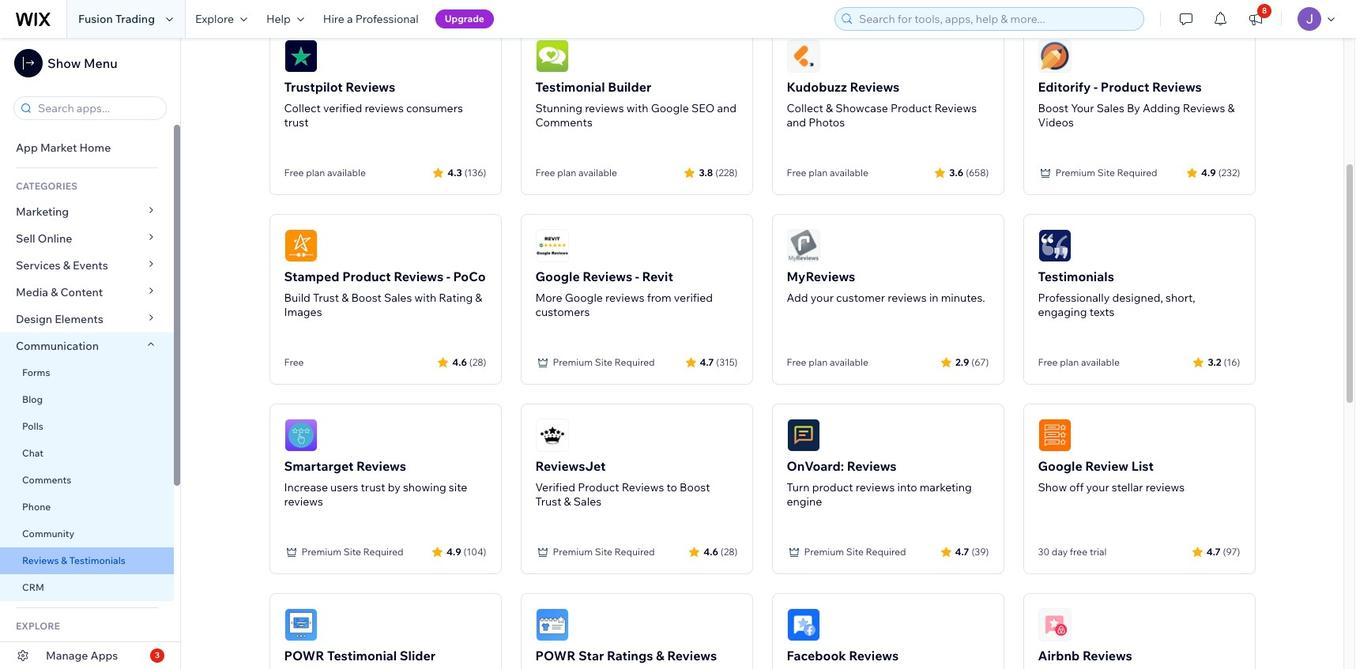 Task type: locate. For each thing, give the bounding box(es) containing it.
1 horizontal spatial boost
[[680, 481, 710, 495]]

trust inside stamped product reviews - poco build trust & boost sales with rating & images
[[313, 291, 339, 305]]

1 horizontal spatial testimonial
[[535, 79, 605, 95]]

google inside the google review list show off your stellar reviews
[[1038, 458, 1082, 474]]

0 horizontal spatial (28)
[[469, 356, 486, 368]]

reviews & testimonials link
[[0, 548, 174, 575]]

menu
[[84, 55, 117, 71]]

4.7 left (97)
[[1207, 546, 1221, 558]]

1 vertical spatial (28)
[[721, 546, 738, 558]]

0 vertical spatial 4.6
[[452, 356, 467, 368]]

1 vertical spatial with
[[414, 291, 436, 305]]

and
[[717, 101, 737, 115], [787, 115, 806, 130]]

2 horizontal spatial 4.7
[[1207, 546, 1221, 558]]

(658)
[[966, 166, 989, 178]]

reviews up rating
[[394, 269, 444, 285]]

(67)
[[972, 356, 989, 368]]

free down 'engaging'
[[1038, 356, 1058, 368]]

show menu
[[47, 55, 117, 71]]

services & events
[[16, 258, 108, 273]]

2 collect from the left
[[787, 101, 823, 115]]

30
[[1038, 546, 1050, 558]]

reviews inside smartarget reviews increase users trust by showing site reviews
[[356, 458, 406, 474]]

show left off
[[1038, 481, 1067, 495]]

trust down the stamped on the top left
[[313, 291, 339, 305]]

premium down customers
[[553, 356, 593, 368]]

and inside the kudobuzz reviews collect & showcase product reviews and photos
[[787, 115, 806, 130]]

reviewsjet logo image
[[535, 419, 569, 452]]

collect
[[284, 101, 321, 115], [787, 101, 823, 115]]

site down 'reviewsjet verified product reviews to boost trust & sales' on the bottom of page
[[595, 546, 612, 558]]

8
[[1262, 6, 1267, 16]]

(228)
[[715, 166, 738, 178]]

day
[[1052, 546, 1068, 558]]

more
[[535, 291, 562, 305]]

reviews up by
[[356, 458, 406, 474]]

required
[[1117, 167, 1158, 179], [615, 356, 655, 368], [363, 546, 404, 558], [615, 546, 655, 558], [866, 546, 906, 558]]

1 horizontal spatial trust
[[361, 481, 385, 495]]

trust
[[284, 115, 309, 130], [361, 481, 385, 495]]

explore
[[195, 12, 234, 26]]

2 horizontal spatial sales
[[1097, 101, 1125, 115]]

4.9 left (232)
[[1201, 166, 1216, 178]]

available for kudobuzz
[[830, 167, 868, 179]]

1 horizontal spatial collect
[[787, 101, 823, 115]]

show left menu
[[47, 55, 81, 71]]

free for myreviews
[[787, 356, 806, 368]]

testimonials down community link
[[69, 555, 125, 567]]

your
[[1071, 101, 1094, 115]]

1 collect from the left
[[284, 101, 321, 115]]

design elements
[[16, 312, 103, 326]]

premium down verified
[[553, 546, 593, 558]]

testimonials inside the 'sidebar' element
[[69, 555, 125, 567]]

1 powr from the left
[[284, 648, 324, 664]]

available down customer
[[830, 356, 868, 368]]

premium down videos
[[1055, 167, 1095, 179]]

premium for editorify
[[1055, 167, 1095, 179]]

3.8 (228)
[[699, 166, 738, 178]]

plan down stunning
[[557, 167, 576, 179]]

reviews left 'revit'
[[583, 269, 632, 285]]

site for reviewsjet
[[595, 546, 612, 558]]

sales inside editorify ‑ product reviews boost your sales by adding reviews & videos
[[1097, 101, 1125, 115]]

4.7 (97)
[[1207, 546, 1240, 558]]

free plan available down photos
[[787, 167, 868, 179]]

trust left by
[[361, 481, 385, 495]]

onvoard: reviews logo image
[[787, 419, 820, 452]]

media & content link
[[0, 279, 174, 306]]

1 horizontal spatial testimonials
[[1038, 269, 1114, 285]]

powr down powr star ratings & reviews logo
[[535, 648, 576, 664]]

site for editorify
[[1098, 167, 1115, 179]]

1 - from the left
[[446, 269, 450, 285]]

2 horizontal spatial boost
[[1038, 101, 1068, 115]]

0 horizontal spatial trust
[[313, 291, 339, 305]]

reviews & testimonials
[[22, 555, 125, 567]]

collect inside trustpilot reviews collect verified reviews consumers trust
[[284, 101, 321, 115]]

reviews up '3.6'
[[934, 101, 977, 115]]

4.3 (136)
[[448, 166, 486, 178]]

ratings
[[607, 648, 653, 664]]

reviews down smartarget
[[284, 495, 323, 509]]

1 horizontal spatial comments
[[535, 115, 593, 130]]

plan up onvoard: reviews logo
[[809, 356, 828, 368]]

blog
[[22, 394, 43, 405]]

google reviews - revit more google reviews from verified customers
[[535, 269, 713, 319]]

1 vertical spatial trust
[[361, 481, 385, 495]]

users
[[330, 481, 358, 495]]

0 vertical spatial boost
[[1038, 101, 1068, 115]]

& down kudobuzz on the top of page
[[826, 101, 833, 115]]

1 horizontal spatial (28)
[[721, 546, 738, 558]]

free up stamped product reviews - poco logo
[[284, 167, 304, 179]]

smartarget reviews increase users trust by showing site reviews
[[284, 458, 467, 509]]

1 horizontal spatial verified
[[674, 291, 713, 305]]

comments inside testimonial builder stunning reviews with google seo and comments
[[535, 115, 593, 130]]

plan for trustpilot
[[306, 167, 325, 179]]

reviews right trustpilot
[[346, 79, 395, 95]]

- left 'revit'
[[635, 269, 639, 285]]

your down myreviews
[[811, 291, 834, 305]]

1 vertical spatial show
[[1038, 481, 1067, 495]]

0 vertical spatial testimonial
[[535, 79, 605, 95]]

premium for smartarget
[[302, 546, 341, 558]]

0 horizontal spatial your
[[811, 291, 834, 305]]

reviews up product
[[847, 458, 897, 474]]

premium site required down "your"
[[1055, 167, 1158, 179]]

site down google reviews - revit more google reviews from verified customers
[[595, 356, 612, 368]]

engaging
[[1038, 305, 1087, 319]]

0 horizontal spatial 4.7
[[700, 356, 714, 368]]

available for testimonials
[[1081, 356, 1120, 368]]

site for smartarget
[[344, 546, 361, 558]]

crm link
[[0, 575, 174, 601]]

30 day free trial
[[1038, 546, 1107, 558]]

reviews right ratings
[[667, 648, 717, 664]]

plan down 'engaging'
[[1060, 356, 1079, 368]]

free plan available for testimonials
[[1038, 356, 1120, 368]]

premium for reviewsjet
[[553, 546, 593, 558]]

product inside editorify ‑ product reviews boost your sales by adding reviews & videos
[[1101, 79, 1149, 95]]

0 horizontal spatial powr
[[284, 648, 324, 664]]

1 vertical spatial trust
[[535, 495, 561, 509]]

editorify
[[1038, 79, 1091, 95]]

0 horizontal spatial trust
[[284, 115, 309, 130]]

free plan available down 'engaging'
[[1038, 356, 1120, 368]]

events
[[73, 258, 108, 273]]

editorify ‑ product reviews logo image
[[1038, 40, 1071, 73]]

product inside the kudobuzz reviews collect & showcase product reviews and photos
[[891, 101, 932, 115]]

premium site required for google
[[553, 356, 655, 368]]

&
[[826, 101, 833, 115], [1228, 101, 1235, 115], [63, 258, 70, 273], [51, 285, 58, 300], [342, 291, 349, 305], [475, 291, 482, 305], [564, 495, 571, 509], [61, 555, 67, 567], [656, 648, 664, 664]]

powr star ratings & reviews
[[535, 648, 717, 664]]

& right media
[[51, 285, 58, 300]]

site down users
[[344, 546, 361, 558]]

communication link
[[0, 333, 174, 360]]

short,
[[1166, 291, 1195, 305]]

comments down testimonial builder logo
[[535, 115, 593, 130]]

0 horizontal spatial 4.9
[[446, 546, 461, 558]]

1 vertical spatial 4.6 (28)
[[704, 546, 738, 558]]

google up more
[[535, 269, 580, 285]]

minutes.
[[941, 291, 985, 305]]

free plan available for testimonial
[[535, 167, 617, 179]]

2 vertical spatial boost
[[680, 481, 710, 495]]

product
[[812, 481, 853, 495]]

2 - from the left
[[635, 269, 639, 285]]

1 horizontal spatial trust
[[535, 495, 561, 509]]

0 vertical spatial 4.6 (28)
[[452, 356, 486, 368]]

2 powr from the left
[[535, 648, 576, 664]]

app
[[16, 141, 38, 155]]

powr testimonial slider logo image
[[284, 609, 317, 642]]

collect inside the kudobuzz reviews collect & showcase product reviews and photos
[[787, 101, 823, 115]]

increase
[[284, 481, 328, 495]]

and right seo
[[717, 101, 737, 115]]

1 vertical spatial testimonials
[[69, 555, 125, 567]]

free plan available down add
[[787, 356, 868, 368]]

verified down trustpilot
[[323, 101, 362, 115]]

plan down photos
[[809, 167, 828, 179]]

premium site required down users
[[302, 546, 404, 558]]

google
[[651, 101, 689, 115], [535, 269, 580, 285], [565, 291, 603, 305], [1038, 458, 1082, 474]]

collect for trustpilot reviews
[[284, 101, 321, 115]]

testimonials
[[1038, 269, 1114, 285], [69, 555, 125, 567]]

0 vertical spatial verified
[[323, 101, 362, 115]]

premium
[[1055, 167, 1095, 179], [553, 356, 593, 368], [302, 546, 341, 558], [553, 546, 593, 558], [804, 546, 844, 558]]

0 vertical spatial comments
[[535, 115, 593, 130]]

1 horizontal spatial powr
[[535, 648, 576, 664]]

powr down powr testimonial slider logo
[[284, 648, 324, 664]]

trust inside 'reviewsjet verified product reviews to boost trust & sales'
[[535, 495, 561, 509]]

powr for powr testimonial slider
[[284, 648, 324, 664]]

product up by
[[1101, 79, 1149, 95]]

reviews down list
[[1146, 481, 1185, 495]]

reviews inside onvoard: reviews turn product reviews into marketing engine
[[847, 458, 897, 474]]

product right showcase
[[891, 101, 932, 115]]

required for google reviews - revit
[[615, 356, 655, 368]]

plan up stamped product reviews - poco logo
[[306, 167, 325, 179]]

0 vertical spatial testimonials
[[1038, 269, 1114, 285]]

1 vertical spatial testimonial
[[327, 648, 397, 664]]

airbnb reviews logo image
[[1038, 609, 1071, 642]]

testimonial builder logo image
[[535, 40, 569, 73]]

premium site required down customers
[[553, 356, 655, 368]]

0 vertical spatial trust
[[284, 115, 309, 130]]

1 vertical spatial verified
[[674, 291, 713, 305]]

testimonial up stunning
[[535, 79, 605, 95]]

google inside testimonial builder stunning reviews with google seo and comments
[[651, 101, 689, 115]]

stamped product reviews - poco build trust & boost sales with rating & images
[[284, 269, 486, 319]]

free plan available down stunning
[[535, 167, 617, 179]]

product down reviewsjet
[[578, 481, 619, 495]]

reviews inside stamped product reviews - poco build trust & boost sales with rating & images
[[394, 269, 444, 285]]

free plan available for kudobuzz
[[787, 167, 868, 179]]

3.2
[[1208, 356, 1221, 368]]

off
[[1070, 481, 1084, 495]]

stamped product reviews - poco logo image
[[284, 229, 317, 262]]

‑
[[1094, 79, 1098, 95]]

verified inside google reviews - revit more google reviews from verified customers
[[674, 291, 713, 305]]

texts
[[1090, 305, 1115, 319]]

product right the stamped on the top left
[[342, 269, 391, 285]]

1 horizontal spatial 4.6 (28)
[[704, 546, 738, 558]]

powr
[[284, 648, 324, 664], [535, 648, 576, 664]]

reviews inside trustpilot reviews collect verified reviews consumers trust
[[365, 101, 404, 115]]

(28) for poco
[[469, 356, 486, 368]]

1 vertical spatial comments
[[22, 474, 71, 486]]

with down builder
[[626, 101, 648, 115]]

product
[[1101, 79, 1149, 95], [891, 101, 932, 115], [342, 269, 391, 285], [578, 481, 619, 495]]

reviews up adding
[[1152, 79, 1202, 95]]

reviews down builder
[[585, 101, 624, 115]]

and for kudobuzz reviews
[[787, 115, 806, 130]]

stunning
[[535, 101, 582, 115]]

4.9 left (104)
[[446, 546, 461, 558]]

reviews inside testimonial builder stunning reviews with google seo and comments
[[585, 101, 624, 115]]

2 vertical spatial sales
[[574, 495, 602, 509]]

sell online
[[16, 232, 72, 246]]

0 horizontal spatial -
[[446, 269, 450, 285]]

4.6 (28)
[[452, 356, 486, 368], [704, 546, 738, 558]]

3.8
[[699, 166, 713, 178]]

customers
[[535, 305, 590, 319]]

your right off
[[1086, 481, 1109, 495]]

premium down engine
[[804, 546, 844, 558]]

free down stunning
[[535, 167, 555, 179]]

boost inside 'reviewsjet verified product reviews to boost trust & sales'
[[680, 481, 710, 495]]

free right '(228)'
[[787, 167, 806, 179]]

with left rating
[[414, 291, 436, 305]]

free for testimonial builder
[[535, 167, 555, 179]]

google right more
[[565, 291, 603, 305]]

forms
[[22, 367, 50, 379]]

testimonial left slider on the bottom of page
[[327, 648, 397, 664]]

1 horizontal spatial and
[[787, 115, 806, 130]]

reviews left to
[[622, 481, 664, 495]]

reviews left into
[[856, 481, 895, 495]]

0 vertical spatial (28)
[[469, 356, 486, 368]]

1 horizontal spatial 4.6
[[704, 546, 718, 558]]

myreviews logo image
[[787, 229, 820, 262]]

reviews up crm
[[22, 555, 59, 567]]

trustpilot
[[284, 79, 343, 95]]

free down add
[[787, 356, 806, 368]]

0 horizontal spatial testimonial
[[327, 648, 397, 664]]

adding
[[1143, 101, 1180, 115]]

0 horizontal spatial 4.6 (28)
[[452, 356, 486, 368]]

4.6 (28) for to
[[704, 546, 738, 558]]

0 horizontal spatial comments
[[22, 474, 71, 486]]

app market home
[[16, 141, 111, 155]]

consumers
[[406, 101, 463, 115]]

reviews
[[365, 101, 404, 115], [585, 101, 624, 115], [605, 291, 645, 305], [888, 291, 927, 305], [856, 481, 895, 495], [1146, 481, 1185, 495], [284, 495, 323, 509]]

0 horizontal spatial and
[[717, 101, 737, 115]]

trust for verified
[[535, 495, 561, 509]]

reviews left consumers
[[365, 101, 404, 115]]

and inside testimonial builder stunning reviews with google seo and comments
[[717, 101, 737, 115]]

4.7 (315)
[[700, 356, 738, 368]]

boost inside stamped product reviews - poco build trust & boost sales with rating & images
[[351, 291, 382, 305]]

4.7 for google reviews - revit
[[700, 356, 714, 368]]

premium site required for reviewsjet
[[553, 546, 655, 558]]

3.2 (16)
[[1208, 356, 1240, 368]]

boost right to
[[680, 481, 710, 495]]

free plan available up stamped product reviews - poco logo
[[284, 167, 366, 179]]

0 horizontal spatial show
[[47, 55, 81, 71]]

premium site required down product
[[804, 546, 906, 558]]

testimonials up the professionally
[[1038, 269, 1114, 285]]

reviews inside google reviews - revit more google reviews from verified customers
[[583, 269, 632, 285]]

available
[[327, 167, 366, 179], [578, 167, 617, 179], [830, 167, 868, 179], [830, 356, 868, 368], [1081, 356, 1120, 368]]

trust
[[313, 291, 339, 305], [535, 495, 561, 509]]

1 vertical spatial your
[[1086, 481, 1109, 495]]

available down the texts
[[1081, 356, 1120, 368]]

with inside testimonial builder stunning reviews with google seo and comments
[[626, 101, 648, 115]]

testimonial builder stunning reviews with google seo and comments
[[535, 79, 737, 130]]

trust down trustpilot
[[284, 115, 309, 130]]

powr for powr star ratings & reviews
[[535, 648, 576, 664]]

& down reviewsjet
[[564, 495, 571, 509]]

sales left rating
[[384, 291, 412, 305]]

reviews inside 'reviewsjet verified product reviews to boost trust & sales'
[[622, 481, 664, 495]]

0 horizontal spatial verified
[[323, 101, 362, 115]]

trust for product
[[313, 291, 339, 305]]

seo
[[691, 101, 715, 115]]

available down photos
[[830, 167, 868, 179]]

& up (232)
[[1228, 101, 1235, 115]]

with inside stamped product reviews - poco build trust & boost sales with rating & images
[[414, 291, 436, 305]]

1 vertical spatial 4.9
[[446, 546, 461, 558]]

show inside button
[[47, 55, 81, 71]]

reviews
[[346, 79, 395, 95], [850, 79, 900, 95], [1152, 79, 1202, 95], [934, 101, 977, 115], [1183, 101, 1225, 115], [394, 269, 444, 285], [583, 269, 632, 285], [356, 458, 406, 474], [847, 458, 897, 474], [622, 481, 664, 495], [22, 555, 59, 567], [667, 648, 717, 664], [849, 648, 899, 664], [1083, 648, 1132, 664]]

1 vertical spatial boost
[[351, 291, 382, 305]]

3.6
[[949, 166, 963, 178]]

0 horizontal spatial testimonials
[[69, 555, 125, 567]]

1 horizontal spatial 4.9
[[1201, 166, 1216, 178]]

show inside the google review list show off your stellar reviews
[[1038, 481, 1067, 495]]

1 horizontal spatial with
[[626, 101, 648, 115]]

4.7 left "(315)"
[[700, 356, 714, 368]]

& inside 'reviewsjet verified product reviews to boost trust & sales'
[[564, 495, 571, 509]]

verified inside trustpilot reviews collect verified reviews consumers trust
[[323, 101, 362, 115]]

0 horizontal spatial with
[[414, 291, 436, 305]]

engine
[[787, 495, 822, 509]]

collect down trustpilot
[[284, 101, 321, 115]]

reviews inside smartarget reviews increase users trust by showing site reviews
[[284, 495, 323, 509]]

boost right images
[[351, 291, 382, 305]]

rating
[[439, 291, 473, 305]]

0 vertical spatial 4.9
[[1201, 166, 1216, 178]]

0 vertical spatial show
[[47, 55, 81, 71]]

comments link
[[0, 467, 174, 494]]

review
[[1085, 458, 1129, 474]]

free
[[1070, 546, 1088, 558]]

& right ratings
[[656, 648, 664, 664]]

marketing
[[16, 205, 69, 219]]

& inside editorify ‑ product reviews boost your sales by adding reviews & videos
[[1228, 101, 1235, 115]]

0 vertical spatial sales
[[1097, 101, 1125, 115]]

0 vertical spatial with
[[626, 101, 648, 115]]

sales inside 'reviewsjet verified product reviews to boost trust & sales'
[[574, 495, 602, 509]]

1 horizontal spatial -
[[635, 269, 639, 285]]

google up off
[[1038, 458, 1082, 474]]

photos
[[809, 115, 845, 130]]

free plan available for myreviews
[[787, 356, 868, 368]]

site for onvoard:
[[846, 546, 864, 558]]

kudobuzz reviews logo image
[[787, 40, 820, 73]]

- left "poco"
[[446, 269, 450, 285]]

available down trustpilot reviews collect verified reviews consumers trust
[[327, 167, 366, 179]]

4.7 left (39)
[[955, 546, 969, 558]]

0 horizontal spatial sales
[[384, 291, 412, 305]]

0 horizontal spatial collect
[[284, 101, 321, 115]]

1 horizontal spatial your
[[1086, 481, 1109, 495]]

google review list show off your stellar reviews
[[1038, 458, 1185, 495]]

1 horizontal spatial 4.7
[[955, 546, 969, 558]]

with
[[626, 101, 648, 115], [414, 291, 436, 305]]

reviews inside trustpilot reviews collect verified reviews consumers trust
[[346, 79, 395, 95]]

trust down reviewsjet
[[535, 495, 561, 509]]

0 vertical spatial your
[[811, 291, 834, 305]]

boost down editorify
[[1038, 101, 1068, 115]]

and left photos
[[787, 115, 806, 130]]

premium down increase
[[302, 546, 341, 558]]

1 vertical spatial 4.6
[[704, 546, 718, 558]]

required for onvoard: reviews
[[866, 546, 906, 558]]

stellar
[[1112, 481, 1143, 495]]

1 horizontal spatial show
[[1038, 481, 1067, 495]]

0 vertical spatial trust
[[313, 291, 339, 305]]

trust inside smartarget reviews increase users trust by showing site reviews
[[361, 481, 385, 495]]

0 horizontal spatial boost
[[351, 291, 382, 305]]

1 vertical spatial sales
[[384, 291, 412, 305]]

verified
[[535, 481, 575, 495]]

0 horizontal spatial 4.6
[[452, 356, 467, 368]]

1 horizontal spatial sales
[[574, 495, 602, 509]]

chat
[[22, 447, 43, 459]]

sales left by
[[1097, 101, 1125, 115]]



Task type: vqa. For each thing, say whether or not it's contained in the screenshot.
Home link
no



Task type: describe. For each thing, give the bounding box(es) containing it.
myreviews
[[787, 269, 855, 285]]

facebook reviews logo image
[[787, 609, 820, 642]]

online
[[38, 232, 72, 246]]

4.7 for onvoard: reviews
[[955, 546, 969, 558]]

8 button
[[1238, 0, 1273, 38]]

media & content
[[16, 285, 103, 300]]

& right rating
[[475, 291, 482, 305]]

phone
[[22, 501, 51, 513]]

hire a professional
[[323, 12, 419, 26]]

list
[[1131, 458, 1154, 474]]

powr testimonial slider
[[284, 648, 436, 664]]

plan for testimonial
[[557, 167, 576, 179]]

reviews right adding
[[1183, 101, 1225, 115]]

reviews right the airbnb
[[1083, 648, 1132, 664]]

community link
[[0, 521, 174, 548]]

trust inside trustpilot reviews collect verified reviews consumers trust
[[284, 115, 309, 130]]

google reviews - revit logo image
[[535, 229, 569, 262]]

4.3
[[448, 166, 462, 178]]

site for google
[[595, 356, 612, 368]]

premium for onvoard:
[[804, 546, 844, 558]]

reviews up showcase
[[850, 79, 900, 95]]

premium site required for onvoard:
[[804, 546, 906, 558]]

help button
[[257, 0, 314, 38]]

Search for tools, apps, help & more... field
[[854, 8, 1139, 30]]

and for testimonial builder
[[717, 101, 737, 115]]

available for myreviews
[[830, 356, 868, 368]]

(315)
[[716, 356, 738, 368]]

plan for kudobuzz
[[809, 167, 828, 179]]

- inside google reviews - revit more google reviews from verified customers
[[635, 269, 639, 285]]

a
[[347, 12, 353, 26]]

(97)
[[1223, 546, 1240, 558]]

your inside myreviews add your customer reviews in minutes.
[[811, 291, 834, 305]]

your inside the google review list show off your stellar reviews
[[1086, 481, 1109, 495]]

design elements link
[[0, 306, 174, 333]]

(28) for to
[[721, 546, 738, 558]]

fusion
[[78, 12, 113, 26]]

& left events at the top of page
[[63, 258, 70, 273]]

builder
[[608, 79, 652, 95]]

reviews right "facebook" at the bottom
[[849, 648, 899, 664]]

collect for kudobuzz reviews
[[787, 101, 823, 115]]

into
[[897, 481, 917, 495]]

free plan available for trustpilot
[[284, 167, 366, 179]]

professionally
[[1038, 291, 1110, 305]]

trustpilot reviews logo image
[[284, 40, 317, 73]]

star
[[579, 648, 604, 664]]

services
[[16, 258, 61, 273]]

marketing
[[920, 481, 972, 495]]

sell
[[16, 232, 35, 246]]

trading
[[115, 12, 155, 26]]

sell online link
[[0, 225, 174, 252]]

by
[[1127, 101, 1140, 115]]

chat link
[[0, 440, 174, 467]]

sidebar element
[[0, 38, 181, 669]]

myreviews add your customer reviews in minutes.
[[787, 269, 985, 305]]

free down images
[[284, 356, 304, 368]]

4.7 for google review list
[[1207, 546, 1221, 558]]

reviews inside onvoard: reviews turn product reviews into marketing engine
[[856, 481, 895, 495]]

to
[[667, 481, 677, 495]]

forms link
[[0, 360, 174, 386]]

& down community
[[61, 555, 67, 567]]

upgrade button
[[435, 9, 494, 28]]

from
[[647, 291, 671, 305]]

reviews inside myreviews add your customer reviews in minutes.
[[888, 291, 927, 305]]

design
[[16, 312, 52, 326]]

showcase
[[835, 101, 888, 115]]

editorify ‑ product reviews boost your sales by adding reviews & videos
[[1038, 79, 1235, 130]]

reviews inside the google review list show off your stellar reviews
[[1146, 481, 1185, 495]]

images
[[284, 305, 322, 319]]

trial
[[1090, 546, 1107, 558]]

(232)
[[1218, 166, 1240, 178]]

facebook
[[787, 648, 846, 664]]

4.6 for to
[[704, 546, 718, 558]]

by
[[388, 481, 400, 495]]

poco
[[453, 269, 486, 285]]

explore
[[16, 620, 60, 632]]

google review list logo image
[[1038, 419, 1071, 452]]

sales inside stamped product reviews - poco build trust & boost sales with rating & images
[[384, 291, 412, 305]]

powr star ratings & reviews logo image
[[535, 609, 569, 642]]

free for kudobuzz reviews
[[787, 167, 806, 179]]

comments inside the 'sidebar' element
[[22, 474, 71, 486]]

testimonial inside testimonial builder stunning reviews with google seo and comments
[[535, 79, 605, 95]]

required for smartarget reviews
[[363, 546, 404, 558]]

- inside stamped product reviews - poco build trust & boost sales with rating & images
[[446, 269, 450, 285]]

4.6 (28) for poco
[[452, 356, 486, 368]]

free for trustpilot reviews
[[284, 167, 304, 179]]

media
[[16, 285, 48, 300]]

professional
[[355, 12, 419, 26]]

available for testimonial
[[578, 167, 617, 179]]

(136)
[[464, 166, 486, 178]]

reviews inside google reviews - revit more google reviews from verified customers
[[605, 291, 645, 305]]

premium site required for smartarget
[[302, 546, 404, 558]]

manage apps
[[46, 649, 118, 663]]

boost inside editorify ‑ product reviews boost your sales by adding reviews & videos
[[1038, 101, 1068, 115]]

services & events link
[[0, 252, 174, 279]]

testimonials professionally designed, short, engaging texts
[[1038, 269, 1195, 319]]

polls
[[22, 420, 43, 432]]

stamped
[[284, 269, 339, 285]]

required for reviewsjet
[[615, 546, 655, 558]]

testimonials logo image
[[1038, 229, 1071, 262]]

& inside the kudobuzz reviews collect & showcase product reviews and photos
[[826, 101, 833, 115]]

available for trustpilot
[[327, 167, 366, 179]]

categories
[[16, 180, 77, 192]]

reviews inside the 'sidebar' element
[[22, 555, 59, 567]]

premium for google
[[553, 356, 593, 368]]

home
[[79, 141, 111, 155]]

free for testimonials
[[1038, 356, 1058, 368]]

4.9 for editorify ‑ product reviews
[[1201, 166, 1216, 178]]

crm
[[22, 582, 44, 594]]

testimonials inside testimonials professionally designed, short, engaging texts
[[1038, 269, 1114, 285]]

build
[[284, 291, 311, 305]]

(39)
[[972, 546, 989, 558]]

communication
[[16, 339, 101, 353]]

smartarget reviews logo image
[[284, 419, 317, 452]]

product inside 'reviewsjet verified product reviews to boost trust & sales'
[[578, 481, 619, 495]]

revit
[[642, 269, 673, 285]]

site
[[449, 481, 467, 495]]

Search apps... field
[[33, 97, 161, 119]]

plan for myreviews
[[809, 356, 828, 368]]

show menu button
[[14, 49, 117, 77]]

2.9 (67)
[[955, 356, 989, 368]]

slider
[[400, 648, 436, 664]]

4.9 for smartarget reviews
[[446, 546, 461, 558]]

required for editorify ‑ product reviews
[[1117, 167, 1158, 179]]

(104)
[[464, 546, 486, 558]]

premium site required for editorify
[[1055, 167, 1158, 179]]

4.6 for poco
[[452, 356, 467, 368]]

plan for testimonials
[[1060, 356, 1079, 368]]

phone link
[[0, 494, 174, 521]]

elements
[[55, 312, 103, 326]]

product inside stamped product reviews - poco build trust & boost sales with rating & images
[[342, 269, 391, 285]]

& right images
[[342, 291, 349, 305]]

turn
[[787, 481, 810, 495]]

4.7 (39)
[[955, 546, 989, 558]]



